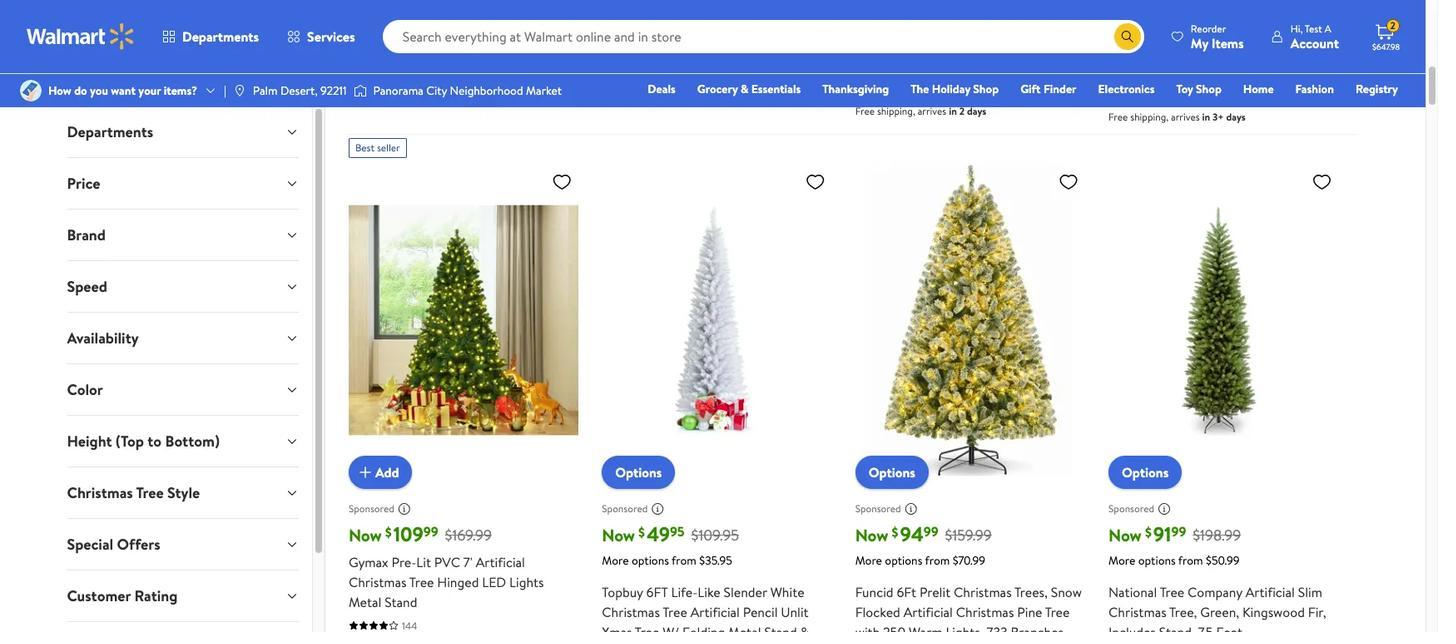 Task type: vqa. For each thing, say whether or not it's contained in the screenshot.
THE ADD button
yes



Task type: describe. For each thing, give the bounding box(es) containing it.
fir,
[[1308, 603, 1326, 622]]

holiday
[[932, 81, 970, 97]]

now for 91
[[1109, 524, 1142, 547]]

christmas inside now $ 109 99 $169.99 gymax pre-lit pvc 7' artificial christmas tree hinged led lights metal stand
[[349, 573, 407, 592]]

registry
[[1356, 81, 1398, 97]]

an
[[1151, 62, 1161, 76]]

options for 94
[[885, 552, 922, 569]]

$35.95
[[699, 552, 732, 569]]

walmart+ link
[[1341, 103, 1406, 122]]

search icon image
[[1121, 30, 1134, 43]]

add button
[[349, 456, 412, 489]]

1 horizontal spatial walmart plus image
[[1153, 87, 1170, 103]]

speed
[[67, 276, 107, 297]]

departments tab
[[54, 107, 312, 157]]

grocery
[[697, 81, 738, 97]]

$109.95
[[691, 525, 739, 546]]

national
[[1109, 583, 1157, 602]]

tree up 'w/'
[[663, 603, 687, 622]]

shop inside 'link'
[[973, 81, 999, 97]]

2585
[[402, 11, 424, 26]]

free shipping, arrives in 2 days
[[855, 104, 986, 118]]

registry link
[[1348, 80, 1406, 98]]

offers
[[117, 534, 160, 555]]

lights,
[[946, 623, 984, 633]]

funcid 6ft prelit christmas trees, snow flocked artificial christmas pine tree with 250 warm lights, 733 branches, metal base, for home store office party decoration image
[[855, 165, 1085, 476]]

options link for 49
[[602, 456, 675, 489]]

finder
[[1044, 81, 1077, 97]]

from for 49
[[672, 552, 697, 569]]

with up deals link
[[624, 33, 643, 47]]

color
[[67, 380, 103, 400]]

special offers tab
[[54, 519, 312, 570]]

now $ 94 99 $159.99 more options from $70.99
[[855, 520, 992, 569]]

2 shop from the left
[[1196, 81, 1222, 97]]

more for 94
[[855, 552, 882, 569]]

palm
[[253, 82, 278, 99]]

customer rating
[[67, 586, 178, 607]]

neighborhood
[[450, 82, 523, 99]]

includes
[[1109, 623, 1156, 633]]

price tab
[[54, 158, 312, 209]]

availability
[[67, 328, 139, 349]]

92211
[[320, 82, 347, 99]]

more for 49
[[602, 552, 629, 569]]

the holiday shop
[[911, 81, 999, 97]]

7.5
[[1198, 623, 1213, 633]]

thanksgiving
[[823, 81, 889, 97]]

trees,
[[1015, 583, 1048, 602]]

1 vertical spatial 2
[[959, 104, 965, 118]]

savings
[[901, 42, 933, 56]]

from for 94
[[925, 552, 950, 569]]

now for 109
[[349, 524, 382, 547]]

fashion link
[[1288, 80, 1342, 98]]

save with up the panorama
[[349, 33, 390, 47]]

save with down extra
[[855, 81, 897, 95]]

special offers
[[67, 534, 160, 555]]

want
[[111, 82, 136, 99]]

to
[[148, 431, 162, 452]]

flocked
[[855, 603, 900, 622]]

reorder my items
[[1191, 21, 1244, 52]]

pvc
[[434, 553, 460, 572]]

artificial inside now $ 109 99 $169.99 gymax pre-lit pvc 7' artificial christmas tree hinged led lights metal stand
[[476, 553, 525, 572]]

now $ 109 99 $169.99 gymax pre-lit pvc 7' artificial christmas tree hinged led lights metal stand
[[349, 520, 544, 612]]

in for in 2 days
[[949, 104, 957, 118]]

add to favorites list, national tree company artificial slim christmas tree, green, kingswood fir, includes stand, 7.5 feet image
[[1312, 172, 1332, 192]]

1 ad disclaimer and feedback for ingridsponsoredproducts image from the left
[[398, 503, 411, 516]]

national tree company artificial slim christmas tree, green, kingswood fir, includes stand, 7.5 feet image
[[1109, 165, 1339, 476]]

now for 94
[[855, 524, 888, 547]]

add
[[375, 463, 399, 482]]

reorder
[[1191, 21, 1226, 35]]

toy
[[1176, 81, 1193, 97]]

slim
[[1298, 583, 1322, 602]]

with down save an extra $30.00
[[1131, 88, 1150, 102]]

led
[[482, 573, 506, 592]]

height (top to bottom) button
[[54, 416, 312, 467]]

with left the
[[878, 81, 897, 95]]

your
[[138, 82, 161, 99]]

95
[[670, 523, 685, 541]]

arrives for in 3+ days
[[1171, 110, 1200, 124]]

how
[[48, 82, 71, 99]]

Walmart Site-Wide search field
[[383, 20, 1144, 53]]

topbuy 6ft life-like slender white christmas tree artificial pencil unlit xmas tree w/ folding metal stand
[[602, 583, 809, 633]]

departments button
[[148, 17, 273, 57]]

2 inside the 2 $647.98
[[1390, 18, 1396, 33]]

xmas
[[602, 623, 632, 633]]

lights
[[509, 573, 544, 592]]

christmas tree style tab
[[54, 468, 312, 519]]

fashion
[[1296, 81, 1334, 97]]

0 horizontal spatial walmart plus image
[[900, 80, 917, 97]]

height (top to bottom) tab
[[54, 416, 312, 467]]

walmart plus image for 2585
[[393, 32, 410, 49]]

toy shop link
[[1169, 80, 1229, 98]]

departments button
[[54, 107, 312, 157]]

price
[[67, 173, 100, 194]]

with inside the funcid 6ft prelit christmas trees, snow flocked artificial christmas pine tree with 250 warm lights, 733 branche
[[855, 623, 880, 633]]

tree inside the national tree company artificial slim christmas tree, green, kingswood fir, includes stand, 7.5 feet
[[1160, 583, 1185, 602]]

sponsored for 49
[[602, 502, 648, 516]]

(top
[[116, 431, 144, 452]]

options for 91
[[1122, 463, 1169, 482]]

items?
[[164, 82, 197, 99]]

account
[[1291, 34, 1339, 52]]

sponsored for 94
[[855, 502, 901, 516]]

days for in 2 days
[[967, 104, 986, 118]]

extra
[[1164, 62, 1186, 76]]

prelit
[[920, 583, 951, 602]]

one
[[1271, 104, 1296, 121]]

metal inside now $ 109 99 $169.99 gymax pre-lit pvc 7' artificial christmas tree hinged led lights metal stand
[[349, 593, 381, 612]]

artificial inside topbuy 6ft life-like slender white christmas tree artificial pencil unlit xmas tree w/ folding metal stand
[[691, 603, 740, 622]]

company
[[1188, 583, 1242, 602]]

49
[[647, 520, 670, 548]]

options link for 94
[[855, 456, 929, 489]]

warm
[[909, 623, 943, 633]]

pine
[[1017, 603, 1042, 622]]

add to favorites list, gymax pre-lit pvc 7' artificial christmas tree hinged led lights metal stand image
[[552, 172, 572, 192]]

best seller
[[355, 141, 400, 155]]

price button
[[54, 158, 312, 209]]

availability button
[[54, 313, 312, 364]]

panorama
[[373, 82, 423, 99]]

color tab
[[54, 365, 312, 415]]

the
[[911, 81, 929, 97]]

national tree company artificial slim christmas tree, green, kingswood fir, includes stand, 7.5 feet
[[1109, 583, 1326, 633]]

1 sponsored from the left
[[349, 502, 394, 516]]

$70.99
[[953, 552, 985, 569]]

free for free shipping, arrives in 2 days
[[855, 104, 875, 118]]

feet
[[1216, 623, 1243, 633]]

99 for 94
[[924, 523, 938, 541]]

ad disclaimer and feedback for ingridsponsoredproducts image for 49
[[651, 503, 664, 516]]

6ft
[[646, 583, 668, 602]]

special
[[67, 534, 113, 555]]

extra savings available
[[875, 42, 972, 56]]

test
[[1305, 21, 1322, 35]]

shipping, for free shipping, arrives in 2 days
[[877, 104, 915, 118]]

home link
[[1236, 80, 1281, 98]]



Task type: locate. For each thing, give the bounding box(es) containing it.
2 horizontal spatial ad disclaimer and feedback for ingridsponsoredproducts image
[[1158, 503, 1171, 516]]

walmart plus image
[[900, 80, 917, 97], [1153, 87, 1170, 103]]

2 walmart plus image from the left
[[647, 32, 663, 49]]

1 horizontal spatial walmart plus image
[[647, 32, 663, 49]]

departments up |
[[182, 27, 259, 46]]

sponsored for 91
[[1109, 502, 1154, 516]]

3 sponsored from the left
[[855, 502, 901, 516]]

$ left 49 at the bottom left of page
[[638, 523, 645, 542]]

artificial
[[476, 553, 525, 572], [1246, 583, 1295, 602], [691, 603, 740, 622], [904, 603, 953, 622]]

toy shop
[[1176, 81, 1222, 97]]

3 options from the left
[[1122, 463, 1169, 482]]

now inside now $ 94 99 $159.99 more options from $70.99
[[855, 524, 888, 547]]

pencil
[[743, 603, 778, 622]]

now inside now $ 109 99 $169.99 gymax pre-lit pvc 7' artificial christmas tree hinged led lights metal stand
[[349, 524, 382, 547]]

2 up $647.98 at the top of the page
[[1390, 18, 1396, 33]]

shipping, down the
[[877, 104, 915, 118]]

ad disclaimer and feedback for ingridsponsoredproducts image up 91
[[1158, 503, 1171, 516]]

with down flocked
[[855, 623, 880, 633]]

with
[[371, 33, 390, 47], [624, 33, 643, 47], [878, 81, 897, 95], [1131, 88, 1150, 102], [855, 623, 880, 633]]

christmas inside topbuy 6ft life-like slender white christmas tree artificial pencil unlit xmas tree w/ folding metal stand
[[602, 603, 660, 622]]

home
[[1243, 81, 1274, 97]]

artificial up led
[[476, 553, 525, 572]]

1 options from the left
[[615, 463, 662, 482]]

1 horizontal spatial shipping,
[[1130, 110, 1169, 124]]

availability tab
[[54, 313, 312, 364]]

tree up tree,
[[1160, 583, 1185, 602]]

more inside now $ 94 99 $159.99 more options from $70.99
[[855, 552, 882, 569]]

brand tab
[[54, 210, 312, 261]]

0 horizontal spatial shipping,
[[877, 104, 915, 118]]

ad disclaimer and feedback for ingridsponsoredproducts image up 109
[[398, 503, 411, 516]]

Search search field
[[383, 20, 1144, 53]]

2887
[[909, 21, 930, 36]]

from inside now $ 91 99 $198.99 more options from $50.99
[[1178, 552, 1203, 569]]

now $ 91 99 $198.99 more options from $50.99
[[1109, 520, 1241, 569]]

color button
[[54, 365, 312, 415]]

electronics
[[1098, 81, 1155, 97]]

the holiday shop link
[[903, 80, 1006, 98]]

more up funcid
[[855, 552, 882, 569]]

christmas up includes at the bottom right
[[1109, 603, 1167, 622]]

2 horizontal spatial more
[[1109, 552, 1136, 569]]

walmart plus image for 30
[[647, 32, 663, 49]]

options down 49 at the bottom left of page
[[632, 552, 669, 569]]

0 horizontal spatial metal
[[349, 593, 381, 612]]

$198.99
[[1193, 525, 1241, 546]]

3 ad disclaimer and feedback for ingridsponsoredproducts image from the left
[[1158, 503, 1171, 516]]

1 horizontal spatial options
[[869, 463, 915, 482]]

$159.99
[[945, 525, 992, 546]]

99 up the lit
[[424, 523, 438, 541]]

in left '3+'
[[1202, 110, 1210, 124]]

christmas down gymax
[[349, 573, 407, 592]]

1 horizontal spatial from
[[925, 552, 950, 569]]

add to cart image
[[355, 463, 375, 483]]

christmas inside dropdown button
[[67, 483, 133, 504]]

gift finder
[[1020, 81, 1077, 97]]

0 vertical spatial 2
[[1390, 18, 1396, 33]]

from left $50.99
[[1178, 552, 1203, 569]]

options for 49
[[615, 463, 662, 482]]

days for in 3+ days
[[1226, 110, 1246, 124]]

0 horizontal spatial ad disclaimer and feedback for ingridsponsoredproducts image
[[398, 503, 411, 516]]

grocery & essentials link
[[690, 80, 808, 98]]

christmas up special
[[67, 483, 133, 504]]

artificial up warm
[[904, 603, 953, 622]]

3 from from the left
[[1178, 552, 1203, 569]]

options up 49 at the bottom left of page
[[615, 463, 662, 482]]

109
[[393, 520, 424, 548]]

2 from from the left
[[925, 552, 950, 569]]

2 horizontal spatial options link
[[1109, 456, 1182, 489]]

options down 94
[[885, 552, 922, 569]]

0 horizontal spatial from
[[672, 552, 697, 569]]

style
[[167, 483, 200, 504]]

$ for 109
[[385, 523, 392, 542]]

30
[[655, 11, 667, 26]]

unlit
[[781, 603, 809, 622]]

1 horizontal spatial shop
[[1196, 81, 1222, 97]]

rating
[[134, 586, 178, 607]]

1 now from the left
[[349, 524, 382, 547]]

free shipping, arrives in 3+ days
[[1109, 110, 1246, 124]]

options link up 49 at the bottom left of page
[[602, 456, 675, 489]]

tree inside dropdown button
[[136, 483, 164, 504]]

1 horizontal spatial more
[[855, 552, 882, 569]]

options up ad disclaimer and feedback for ingridsponsoredproducts image
[[869, 463, 915, 482]]

save
[[349, 33, 369, 47], [602, 33, 622, 47], [1129, 62, 1149, 76], [855, 81, 875, 95], [1109, 88, 1129, 102]]

1 horizontal spatial in
[[1202, 110, 1210, 124]]

tree inside now $ 109 99 $169.99 gymax pre-lit pvc 7' artificial christmas tree hinged led lights metal stand
[[409, 573, 434, 592]]

3 99 from the left
[[1172, 523, 1186, 541]]

one debit link
[[1263, 103, 1334, 122]]

0 horizontal spatial in
[[949, 104, 957, 118]]

topbuy 6ft life-like slender white christmas tree artificial pencil unlit xmas tree w/ folding metal stand & durable pvc image
[[602, 165, 832, 476]]

in for in 3+ days
[[1202, 110, 1210, 124]]

sponsored left ad disclaimer and feedback for ingridsponsoredproducts image
[[855, 502, 901, 516]]

hinged
[[437, 573, 479, 592]]

sponsored down add to cart "icon"
[[349, 502, 394, 516]]

tree down snow
[[1045, 603, 1070, 622]]

2 horizontal spatial options
[[1138, 552, 1176, 569]]

tree left 'w/'
[[635, 623, 660, 633]]

options up 91
[[1122, 463, 1169, 482]]

1 horizontal spatial  image
[[353, 82, 367, 99]]

now inside now $ 49 95 $109.95 more options from $35.95
[[602, 524, 635, 547]]

deals link
[[640, 80, 683, 98]]

2 $ from the left
[[638, 523, 645, 542]]

1 more from the left
[[602, 552, 629, 569]]

0 horizontal spatial options
[[615, 463, 662, 482]]

99 inside now $ 91 99 $198.99 more options from $50.99
[[1172, 523, 1186, 541]]

&
[[741, 81, 749, 97]]

$ for 91
[[1145, 523, 1152, 542]]

like
[[698, 583, 721, 602]]

topbuy
[[602, 583, 643, 602]]

2 sponsored from the left
[[602, 502, 648, 516]]

1 horizontal spatial free
[[1109, 110, 1128, 124]]

gymax pre-lit pvc 7' artificial christmas tree hinged led lights metal stand image
[[349, 165, 579, 476]]

more inside now $ 91 99 $198.99 more options from $50.99
[[1109, 552, 1136, 569]]

$
[[385, 523, 392, 542], [638, 523, 645, 542], [892, 523, 898, 542], [1145, 523, 1152, 542]]

99 inside now $ 109 99 $169.99 gymax pre-lit pvc 7' artificial christmas tree hinged led lights metal stand
[[424, 523, 438, 541]]

1 options link from the left
[[602, 456, 675, 489]]

now up gymax
[[349, 524, 382, 547]]

save with up deals link
[[602, 33, 643, 47]]

3 options from the left
[[1138, 552, 1176, 569]]

2 down the holiday shop 'link'
[[959, 104, 965, 118]]

metal inside topbuy 6ft life-like slender white christmas tree artificial pencil unlit xmas tree w/ folding metal stand
[[728, 623, 761, 633]]

shop right holiday
[[973, 81, 999, 97]]

life-
[[671, 583, 698, 602]]

3 $ from the left
[[892, 523, 898, 542]]

1 $ from the left
[[385, 523, 392, 542]]

bottom)
[[165, 431, 220, 452]]

$ left 109
[[385, 523, 392, 542]]

2 horizontal spatial 99
[[1172, 523, 1186, 541]]

 image for panorama
[[353, 82, 367, 99]]

days
[[967, 104, 986, 118], [1226, 110, 1246, 124]]

desert,
[[280, 82, 318, 99]]

christmas inside the national tree company artificial slim christmas tree, green, kingswood fir, includes stand, 7.5 feet
[[1109, 603, 1167, 622]]

91
[[1153, 520, 1172, 548]]

ad disclaimer and feedback for ingridsponsoredproducts image for 91
[[1158, 503, 1171, 516]]

deals
[[648, 81, 676, 97]]

$ inside now $ 49 95 $109.95 more options from $35.95
[[638, 523, 645, 542]]

1 horizontal spatial ad disclaimer and feedback for ingridsponsoredproducts image
[[651, 503, 664, 516]]

artificial inside the funcid 6ft prelit christmas trees, snow flocked artificial christmas pine tree with 250 warm lights, 733 branche
[[904, 603, 953, 622]]

gymax
[[349, 553, 388, 572]]

items
[[1212, 34, 1244, 52]]

1 vertical spatial departments
[[67, 122, 153, 142]]

0 horizontal spatial shop
[[973, 81, 999, 97]]

special offers button
[[54, 519, 312, 570]]

0 horizontal spatial  image
[[233, 84, 246, 97]]

0 horizontal spatial arrives
[[918, 104, 947, 118]]

$ for 94
[[892, 523, 898, 542]]

add to favorites list, topbuy 6ft life-like slender white christmas tree artificial pencil unlit xmas tree w/ folding metal stand & durable pvc image
[[805, 172, 825, 192]]

christmas up 733
[[956, 603, 1014, 622]]

snow
[[1051, 583, 1082, 602]]

tree down the lit
[[409, 573, 434, 592]]

days down the holiday shop in the right top of the page
[[967, 104, 986, 118]]

3+
[[1213, 110, 1224, 124]]

99 left $159.99
[[924, 523, 938, 541]]

0 horizontal spatial free
[[855, 104, 875, 118]]

1 horizontal spatial arrives
[[1171, 110, 1200, 124]]

sponsored up 91
[[1109, 502, 1154, 516]]

height
[[67, 431, 112, 452]]

now inside now $ 91 99 $198.99 more options from $50.99
[[1109, 524, 1142, 547]]

$30.00
[[1189, 62, 1219, 76]]

4 sponsored from the left
[[1109, 502, 1154, 516]]

6ft
[[897, 583, 916, 602]]

options
[[615, 463, 662, 482], [869, 463, 915, 482], [1122, 463, 1169, 482]]

walmart+
[[1349, 104, 1398, 121]]

from left $70.99
[[925, 552, 950, 569]]

1 horizontal spatial days
[[1226, 110, 1246, 124]]

0 horizontal spatial 99
[[424, 523, 438, 541]]

shipping, down electronics link
[[1130, 110, 1169, 124]]

walmart plus image down 2585
[[393, 32, 410, 49]]

$ inside now $ 109 99 $169.99 gymax pre-lit pvc 7' artificial christmas tree hinged led lights metal stand
[[385, 523, 392, 542]]

$169.99
[[445, 525, 492, 546]]

in down holiday
[[949, 104, 957, 118]]

$ left 91
[[1145, 523, 1152, 542]]

1 options from the left
[[632, 552, 669, 569]]

1 horizontal spatial departments
[[182, 27, 259, 46]]

now
[[349, 524, 382, 547], [602, 524, 635, 547], [855, 524, 888, 547], [1109, 524, 1142, 547]]

shop
[[973, 81, 999, 97], [1196, 81, 1222, 97]]

christmas up xmas
[[602, 603, 660, 622]]

available
[[935, 42, 972, 56]]

walmart image
[[27, 23, 135, 50]]

1 horizontal spatial options link
[[855, 456, 929, 489]]

1 horizontal spatial 2
[[1390, 18, 1396, 33]]

options for 94
[[869, 463, 915, 482]]

arrives down the toy
[[1171, 110, 1200, 124]]

arrives for in 2 days
[[918, 104, 947, 118]]

customer
[[67, 586, 131, 607]]

christmas down $70.99
[[954, 583, 1012, 602]]

now left 94
[[855, 524, 888, 547]]

tree inside the funcid 6ft prelit christmas trees, snow flocked artificial christmas pine tree with 250 warm lights, 733 branche
[[1045, 603, 1070, 622]]

1 shop from the left
[[973, 81, 999, 97]]

folding
[[683, 623, 725, 633]]

metal down pencil
[[728, 623, 761, 633]]

metal
[[349, 593, 381, 612], [728, 623, 761, 633]]

$ inside now $ 91 99 $198.99 more options from $50.99
[[1145, 523, 1152, 542]]

$ left 94
[[892, 523, 898, 542]]

3 more from the left
[[1109, 552, 1136, 569]]

0 horizontal spatial options
[[632, 552, 669, 569]]

1 horizontal spatial metal
[[728, 623, 761, 633]]

options link up ad disclaimer and feedback for ingridsponsoredproducts image
[[855, 456, 929, 489]]

registry one debit
[[1271, 81, 1398, 121]]

options inside now $ 49 95 $109.95 more options from $35.95
[[632, 552, 669, 569]]

artificial up folding
[[691, 603, 740, 622]]

gift finder link
[[1013, 80, 1084, 98]]

 image right |
[[233, 84, 246, 97]]

speed button
[[54, 261, 312, 312]]

options link for 91
[[1109, 456, 1182, 489]]

more for 91
[[1109, 552, 1136, 569]]

walmart plus image left the toy
[[1153, 87, 1170, 103]]

free for free shipping, arrives in 3+ days
[[1109, 110, 1128, 124]]

0 horizontal spatial departments
[[67, 122, 153, 142]]

1 vertical spatial metal
[[728, 623, 761, 633]]

save with down save an extra $30.00
[[1109, 88, 1150, 102]]

from
[[672, 552, 697, 569], [925, 552, 950, 569], [1178, 552, 1203, 569]]

0 vertical spatial metal
[[349, 593, 381, 612]]

gift
[[1020, 81, 1041, 97]]

panorama city neighborhood market
[[373, 82, 562, 99]]

artificial inside the national tree company artificial slim christmas tree, green, kingswood fir, includes stand, 7.5 feet
[[1246, 583, 1295, 602]]

departments down you
[[67, 122, 153, 142]]

1 walmart plus image from the left
[[393, 32, 410, 49]]

3 now from the left
[[855, 524, 888, 547]]

walmart plus image
[[393, 32, 410, 49], [647, 32, 663, 49]]

departments inside departments dropdown button
[[67, 122, 153, 142]]

grocery & essentials
[[697, 81, 801, 97]]

hi,
[[1291, 21, 1303, 35]]

2 now from the left
[[602, 524, 635, 547]]

speed tab
[[54, 261, 312, 312]]

2 ad disclaimer and feedback for ingridsponsoredproducts image from the left
[[651, 503, 664, 516]]

free down electronics on the right top of page
[[1109, 110, 1128, 124]]

services
[[307, 27, 355, 46]]

sponsored up 49 at the bottom left of page
[[602, 502, 648, 516]]

from inside now $ 49 95 $109.95 more options from $35.95
[[672, 552, 697, 569]]

from down 95
[[672, 552, 697, 569]]

0 horizontal spatial walmart plus image
[[393, 32, 410, 49]]

now $ 49 95 $109.95 more options from $35.95
[[602, 520, 739, 569]]

departments inside departments popup button
[[182, 27, 259, 46]]

ad disclaimer and feedback for ingridsponsoredproducts image
[[904, 503, 918, 516]]

tab
[[54, 623, 312, 633]]

1 horizontal spatial 99
[[924, 523, 938, 541]]

from inside now $ 94 99 $159.99 more options from $70.99
[[925, 552, 950, 569]]

palm desert, 92211
[[253, 82, 347, 99]]

2 more from the left
[[855, 552, 882, 569]]

kingswood
[[1243, 603, 1305, 622]]

more inside now $ 49 95 $109.95 more options from $35.95
[[602, 552, 629, 569]]

options inside now $ 91 99 $198.99 more options from $50.99
[[1138, 552, 1176, 569]]

customer rating tab
[[54, 571, 312, 622]]

options for 49
[[632, 552, 669, 569]]

0 horizontal spatial days
[[967, 104, 986, 118]]

artificial up kingswood
[[1246, 583, 1295, 602]]

$ for 49
[[638, 523, 645, 542]]

1 horizontal spatial options
[[885, 552, 922, 569]]

 image for palm
[[233, 84, 246, 97]]

 image
[[20, 80, 42, 102]]

4 $ from the left
[[1145, 523, 1152, 542]]

slender
[[724, 583, 767, 602]]

free down thanksgiving link
[[855, 104, 875, 118]]

market
[[526, 82, 562, 99]]

shipping, for free shipping, arrives in 3+ days
[[1130, 110, 1169, 124]]

services button
[[273, 17, 369, 57]]

 image
[[353, 82, 367, 99], [233, 84, 246, 97]]

99 inside now $ 94 99 $159.99 more options from $70.99
[[924, 523, 938, 541]]

extra
[[875, 42, 899, 56]]

0 vertical spatial departments
[[182, 27, 259, 46]]

$ inside now $ 94 99 $159.99 more options from $70.99
[[892, 523, 898, 542]]

2 99 from the left
[[924, 523, 938, 541]]

now left 49 at the bottom left of page
[[602, 524, 635, 547]]

0 horizontal spatial options link
[[602, 456, 675, 489]]

2 options link from the left
[[855, 456, 929, 489]]

1 from from the left
[[672, 552, 697, 569]]

tree left the style
[[136, 483, 164, 504]]

days right '3+'
[[1226, 110, 1246, 124]]

0 horizontal spatial 2
[[959, 104, 965, 118]]

lit
[[416, 553, 431, 572]]

99 for 91
[[1172, 523, 1186, 541]]

ad disclaimer and feedback for ingridsponsoredproducts image
[[398, 503, 411, 516], [651, 503, 664, 516], [1158, 503, 1171, 516]]

now for 49
[[602, 524, 635, 547]]

1 99 from the left
[[424, 523, 438, 541]]

2 horizontal spatial from
[[1178, 552, 1203, 569]]

arrives down the
[[918, 104, 947, 118]]

0 horizontal spatial more
[[602, 552, 629, 569]]

metal left stand
[[349, 593, 381, 612]]

3 options link from the left
[[1109, 456, 1182, 489]]

options down 91
[[1138, 552, 1176, 569]]

2 options from the left
[[869, 463, 915, 482]]

shop down $30.00
[[1196, 81, 1222, 97]]

ad disclaimer and feedback for ingridsponsoredproducts image up 49 at the bottom left of page
[[651, 503, 664, 516]]

2 options from the left
[[885, 552, 922, 569]]

save an extra $30.00
[[1129, 62, 1219, 76]]

walmart plus image down 30
[[647, 32, 663, 49]]

customer rating button
[[54, 571, 312, 622]]

more up topbuy
[[602, 552, 629, 569]]

now left 91
[[1109, 524, 1142, 547]]

with right the "services"
[[371, 33, 390, 47]]

options link up 91
[[1109, 456, 1182, 489]]

from for 91
[[1178, 552, 1203, 569]]

add to favorites list, funcid 6ft prelit christmas trees, snow flocked artificial christmas pine tree with 250 warm lights, 733 branches, metal base, for home store office party decoration image
[[1059, 172, 1079, 192]]

 image right 92211
[[353, 82, 367, 99]]

2 horizontal spatial options
[[1122, 463, 1169, 482]]

in
[[949, 104, 957, 118], [1202, 110, 1210, 124]]

options inside now $ 94 99 $159.99 more options from $70.99
[[885, 552, 922, 569]]

you
[[90, 82, 108, 99]]

walmart plus image up the 'free shipping, arrives in 2 days'
[[900, 80, 917, 97]]

more up national
[[1109, 552, 1136, 569]]

99 left $198.99
[[1172, 523, 1186, 541]]

options for 91
[[1138, 552, 1176, 569]]

4 now from the left
[[1109, 524, 1142, 547]]

christmas
[[67, 483, 133, 504], [349, 573, 407, 592], [954, 583, 1012, 602], [602, 603, 660, 622], [956, 603, 1014, 622], [1109, 603, 1167, 622]]

99 for 109
[[424, 523, 438, 541]]



